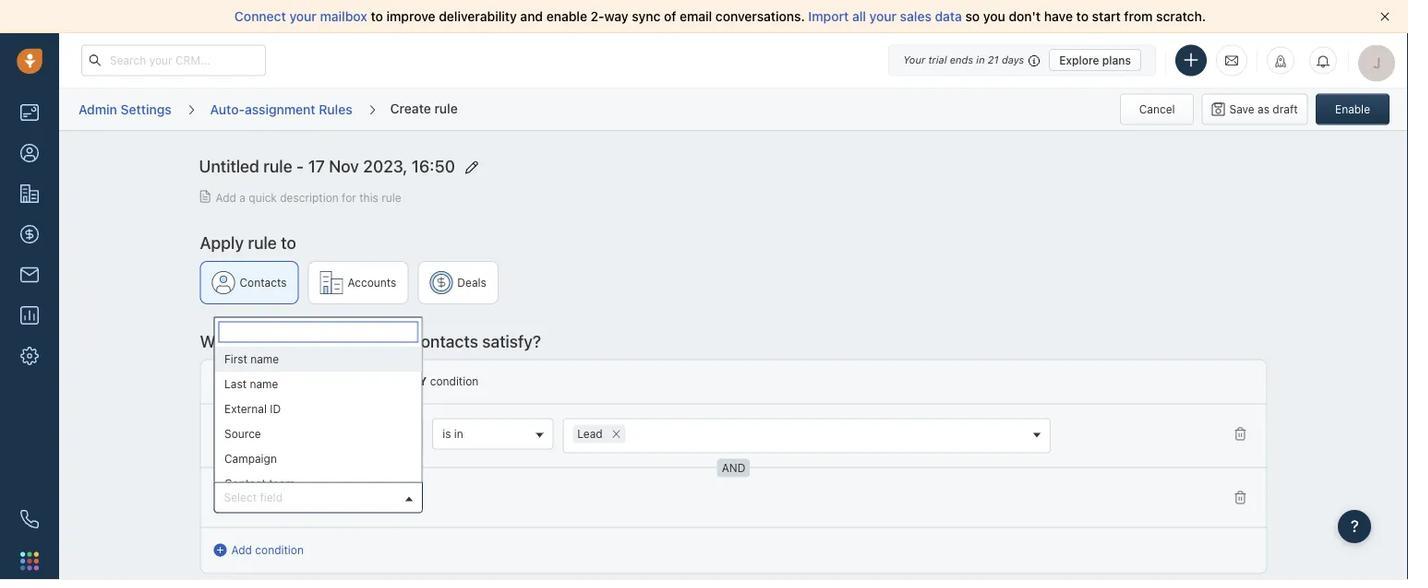 Task type: vqa. For each thing, say whether or not it's contained in the screenshot.
REMINDER,
no



Task type: describe. For each thing, give the bounding box(es) containing it.
explore plans
[[1060, 54, 1131, 66]]

match any condition
[[367, 375, 479, 388]]

save as draft
[[1230, 103, 1298, 116]]

import
[[808, 9, 849, 24]]

is in
[[443, 428, 463, 441]]

auto-assignment rules
[[210, 101, 353, 117]]

mailbox
[[320, 9, 367, 24]]

quick
[[249, 191, 277, 204]]

draft
[[1273, 103, 1298, 116]]

is
[[443, 428, 451, 441]]

email
[[680, 9, 712, 24]]

select field button
[[214, 483, 423, 514]]

scratch.
[[1156, 9, 1206, 24]]

Search your CRM... text field
[[81, 45, 266, 76]]

save as draft button
[[1202, 94, 1308, 125]]

save
[[1230, 103, 1255, 116]]

satisfy?
[[482, 331, 541, 351]]

add for add condition
[[231, 545, 252, 557]]

rule for apply rule to
[[248, 233, 277, 253]]

cancel button
[[1120, 94, 1194, 125]]

21
[[988, 54, 999, 66]]

send email image
[[1226, 53, 1238, 68]]

enable
[[547, 9, 587, 24]]

start
[[1092, 9, 1121, 24]]

contacts link
[[200, 261, 299, 305]]

explore
[[1060, 54, 1100, 66]]

nov
[[329, 156, 359, 176]]

external id
[[224, 403, 280, 416]]

0 horizontal spatial to
[[281, 233, 296, 253]]

source option
[[215, 422, 422, 447]]

id
[[269, 403, 280, 416]]

auto-
[[210, 101, 245, 117]]

create
[[390, 100, 431, 116]]

-
[[297, 156, 304, 176]]

import all your sales data link
[[808, 9, 966, 24]]

phone element
[[11, 501, 48, 538]]

deliverability
[[439, 9, 517, 24]]

match all conditions
[[214, 375, 328, 388]]

your
[[903, 54, 926, 66]]

team
[[269, 478, 295, 490]]

your trial ends in 21 days
[[903, 54, 1024, 66]]

select field
[[224, 491, 283, 504]]

cancel
[[1139, 103, 1175, 116]]

last name option
[[215, 372, 422, 397]]

1 horizontal spatial to
[[371, 9, 383, 24]]

a
[[240, 191, 246, 204]]

first name option
[[215, 347, 422, 372]]

all
[[249, 375, 271, 388]]

conversations.
[[716, 9, 805, 24]]

data
[[935, 9, 962, 24]]

this
[[359, 191, 379, 204]]

as
[[1258, 103, 1270, 116]]

description
[[280, 191, 339, 204]]

field
[[260, 491, 283, 504]]

what conditions should the contacts satisfy?
[[200, 331, 541, 351]]

untitled rule - 17 nov 2023, 16:50
[[199, 156, 455, 176]]

what's new image
[[1275, 55, 1287, 68]]

is in button
[[432, 419, 553, 450]]

apply rule to
[[200, 233, 296, 253]]

rules
[[319, 101, 353, 117]]

1 horizontal spatial in
[[976, 54, 985, 66]]

2023,
[[363, 156, 408, 176]]

match for match any condition
[[367, 375, 399, 388]]

deals link
[[418, 261, 499, 305]]

rule for untitled rule - 17 nov 2023, 16:50
[[263, 156, 292, 176]]

don't
[[1009, 9, 1041, 24]]

external
[[224, 403, 266, 416]]

all
[[852, 9, 866, 24]]

contacts
[[412, 331, 478, 351]]

contact team
[[224, 478, 295, 490]]

connect
[[235, 9, 286, 24]]

1 your from the left
[[290, 9, 317, 24]]

2 your from the left
[[870, 9, 897, 24]]

connect your mailbox to improve deliverability and enable 2-way sync of email conversations. import all your sales data so you don't have to start from scratch.
[[235, 9, 1206, 24]]

of
[[664, 9, 676, 24]]

add a quick description for this rule
[[216, 191, 401, 204]]

apply
[[200, 233, 244, 253]]

× button
[[607, 423, 626, 444]]

contact
[[224, 478, 265, 490]]

sales
[[900, 9, 932, 24]]

admin
[[79, 101, 117, 117]]

have
[[1044, 9, 1073, 24]]

in inside is in button
[[454, 428, 463, 441]]

campaign option
[[215, 447, 422, 472]]



Task type: locate. For each thing, give the bounding box(es) containing it.
sync
[[632, 9, 661, 24]]

condition down field at the left of page
[[255, 545, 304, 557]]

for
[[342, 191, 356, 204]]

last name
[[224, 378, 278, 391]]

add
[[216, 191, 236, 204], [231, 545, 252, 557]]

to
[[371, 9, 383, 24], [1077, 9, 1089, 24], [281, 233, 296, 253]]

plans
[[1103, 54, 1131, 66]]

source
[[224, 428, 261, 441]]

1 vertical spatial condition
[[255, 545, 304, 557]]

conditions
[[244, 331, 324, 351], [274, 375, 328, 388]]

your right all in the top of the page
[[870, 9, 897, 24]]

create rule
[[390, 100, 458, 116]]

the
[[383, 331, 408, 351]]

2-
[[591, 9, 604, 24]]

first
[[224, 353, 247, 366]]

phone image
[[20, 511, 39, 529]]

explore plans link
[[1049, 49, 1142, 71]]

add for add a quick description for this rule
[[216, 191, 236, 204]]

way
[[604, 9, 629, 24]]

match for match all conditions
[[214, 375, 246, 388]]

0 vertical spatial add
[[216, 191, 236, 204]]

in left "21"
[[976, 54, 985, 66]]

16:50
[[412, 156, 455, 176]]

name up all
[[250, 353, 279, 366]]

accounts
[[348, 276, 396, 289]]

0 vertical spatial conditions
[[244, 331, 324, 351]]

name
[[250, 353, 279, 366], [249, 378, 278, 391]]

0 horizontal spatial match
[[214, 375, 246, 388]]

deals
[[457, 276, 487, 289]]

None search field
[[626, 425, 649, 445]]

to right 'mailbox'
[[371, 9, 383, 24]]

name for first name
[[250, 353, 279, 366]]

0 vertical spatial condition
[[430, 375, 479, 388]]

condition
[[430, 375, 479, 388], [255, 545, 304, 557]]

close image
[[1381, 12, 1390, 21]]

0 vertical spatial name
[[250, 353, 279, 366]]

contacts
[[240, 276, 287, 289]]

in
[[976, 54, 985, 66], [454, 428, 463, 441]]

rule up contacts
[[248, 233, 277, 253]]

1 horizontal spatial match
[[367, 375, 399, 388]]

so
[[966, 9, 980, 24]]

1 horizontal spatial your
[[870, 9, 897, 24]]

rule
[[435, 100, 458, 116], [263, 156, 292, 176], [382, 191, 401, 204], [248, 233, 277, 253]]

auto-assignment rules link
[[209, 95, 353, 124]]

your left 'mailbox'
[[290, 9, 317, 24]]

1 vertical spatial name
[[249, 378, 278, 391]]

lifecycle stage button
[[214, 419, 423, 450]]

name for last name
[[249, 378, 278, 391]]

enable button
[[1316, 94, 1390, 125]]

from
[[1124, 9, 1153, 24]]

conditions up first name
[[244, 331, 324, 351]]

0 vertical spatial in
[[976, 54, 985, 66]]

settings
[[121, 101, 171, 117]]

in right is
[[454, 428, 463, 441]]

days
[[1002, 54, 1024, 66]]

last
[[224, 378, 246, 391]]

any
[[403, 375, 427, 388]]

list box
[[215, 347, 422, 496]]

None search field
[[218, 322, 419, 343]]

17
[[308, 156, 325, 176]]

rule right the this on the left of the page
[[382, 191, 401, 204]]

your
[[290, 9, 317, 24], [870, 9, 897, 24]]

add inside 'link'
[[231, 545, 252, 557]]

rule right create
[[435, 100, 458, 116]]

first name
[[224, 353, 279, 366]]

match left "any"
[[367, 375, 399, 388]]

2 match from the left
[[367, 375, 399, 388]]

lifecycle
[[224, 428, 270, 441]]

contact team option
[[215, 472, 422, 496]]

trial
[[929, 54, 947, 66]]

connect your mailbox link
[[235, 9, 371, 24]]

enable
[[1335, 103, 1371, 116]]

condition right "any"
[[430, 375, 479, 388]]

improve
[[387, 9, 436, 24]]

add condition link
[[214, 543, 304, 559]]

untitled
[[199, 156, 259, 176]]

freshworks switcher image
[[20, 553, 39, 571]]

assignment
[[245, 101, 315, 117]]

external id option
[[215, 397, 422, 422]]

condition inside 'link'
[[255, 545, 304, 557]]

0 horizontal spatial your
[[290, 9, 317, 24]]

rule left -
[[263, 156, 292, 176]]

admin settings
[[79, 101, 171, 117]]

0 horizontal spatial in
[[454, 428, 463, 441]]

what
[[200, 331, 240, 351]]

add down select
[[231, 545, 252, 557]]

1 vertical spatial in
[[454, 428, 463, 441]]

2 horizontal spatial to
[[1077, 9, 1089, 24]]

1 vertical spatial add
[[231, 545, 252, 557]]

0 horizontal spatial condition
[[255, 545, 304, 557]]

match down first
[[214, 375, 246, 388]]

stage
[[274, 428, 303, 441]]

accounts link
[[308, 261, 408, 305]]

to up contacts
[[281, 233, 296, 253]]

ends
[[950, 54, 974, 66]]

lead
[[577, 428, 603, 441]]

conditions down "first name" option
[[274, 375, 328, 388]]

admin settings link
[[78, 95, 172, 124]]

campaign
[[224, 453, 276, 466]]

match
[[214, 375, 246, 388], [367, 375, 399, 388]]

should
[[328, 331, 379, 351]]

list box containing first name
[[215, 347, 422, 496]]

select
[[224, 491, 257, 504]]

1 match from the left
[[214, 375, 246, 388]]

name up external id
[[249, 378, 278, 391]]

1 horizontal spatial condition
[[430, 375, 479, 388]]

add left "a"
[[216, 191, 236, 204]]

1 vertical spatial conditions
[[274, 375, 328, 388]]

rule for create rule
[[435, 100, 458, 116]]

to left the start
[[1077, 9, 1089, 24]]

add condition
[[231, 545, 304, 557]]

lifecycle stage
[[224, 428, 303, 441]]



